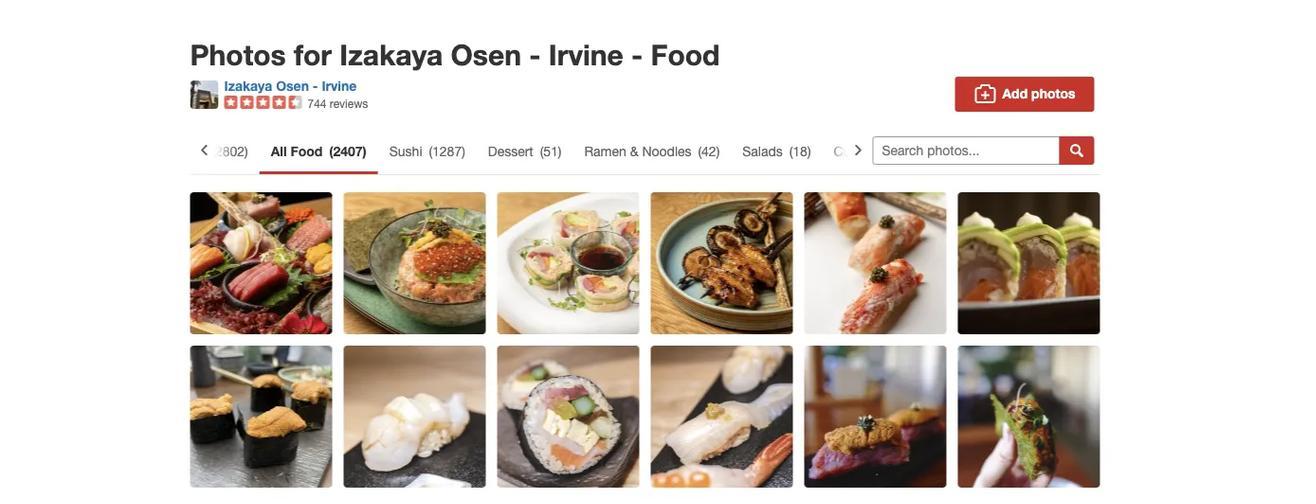 Task type: vqa. For each thing, say whether or not it's contained in the screenshot.
Security Settings link
no



Task type: locate. For each thing, give the bounding box(es) containing it.
744 reviews
[[308, 97, 368, 110]]

0 horizontal spatial osen
[[276, 78, 309, 94]]

-
[[529, 37, 541, 71], [631, 37, 643, 71], [313, 78, 318, 94]]

2 horizontal spatial -
[[631, 37, 643, 71]]

1 horizontal spatial osen
[[451, 37, 521, 71]]

1 horizontal spatial -
[[529, 37, 541, 71]]

0 vertical spatial irvine
[[549, 37, 623, 71]]

1 horizontal spatial irvine
[[549, 37, 623, 71]]

izakaya
[[340, 37, 443, 71], [224, 78, 272, 94]]

irvine
[[549, 37, 623, 71], [322, 78, 357, 94]]

ramen & noodles (42)
[[584, 144, 720, 159]]

(1287)
[[429, 144, 465, 159]]

dessert
[[488, 144, 533, 159]]

0 horizontal spatial izakaya
[[224, 78, 272, 94]]

reviews
[[330, 97, 368, 110]]

add photos link
[[955, 77, 1094, 112]]

1 vertical spatial irvine
[[322, 78, 357, 94]]

(42)
[[698, 144, 720, 159]]

1 vertical spatial food
[[290, 144, 323, 159]]

osen
[[451, 37, 521, 71], [276, 78, 309, 94]]

photo of izakaya osen - irvine - irvine, ca, united states. sashimi omakase image
[[190, 192, 332, 335]]

for
[[294, 37, 332, 71]]

0 horizontal spatial -
[[313, 78, 318, 94]]

izakaya up reviews
[[340, 37, 443, 71]]

curry link
[[822, 129, 906, 174]]

salads
[[742, 144, 783, 159]]

noodles
[[642, 144, 692, 159]]

0 vertical spatial izakaya
[[340, 37, 443, 71]]

photo of izakaya osen - irvine - irvine, ca, united states. ig: @ifoodiejenn | omakase bowl with special seaweed image
[[958, 346, 1100, 488]]

food
[[651, 37, 720, 71], [290, 144, 323, 159]]

photo of izakaya osen - irvine - irvine, ca, united states. omakase bowl image
[[344, 192, 486, 335]]

0 vertical spatial food
[[651, 37, 720, 71]]

izakaya osen - irvine link
[[224, 78, 357, 94]]

izakaya up 4.5 star rating image
[[224, 78, 272, 94]]

curry
[[834, 144, 866, 159]]



Task type: describe. For each thing, give the bounding box(es) containing it.
1 horizontal spatial izakaya
[[340, 37, 443, 71]]

(51)
[[540, 144, 562, 159]]

photo of izakaya osen - irvine - irvine, ca, united states. uni image
[[190, 346, 332, 488]]

0 vertical spatial osen
[[451, 37, 521, 71]]

photo of izakaya osen - irvine - irvine, ca, united states. jumbo scallop. image
[[344, 346, 486, 488]]

&
[[630, 144, 638, 159]]

744
[[308, 97, 327, 110]]

1 vertical spatial izakaya
[[224, 78, 272, 94]]

all
[[271, 144, 287, 159]]

dessert (51)
[[488, 144, 562, 159]]

0 horizontal spatial irvine
[[322, 78, 357, 94]]

photos
[[190, 37, 286, 71]]

izakaya osen - irvine
[[224, 78, 357, 94]]

photo of izakaya osen - irvine - irvine, ca, united states. fresh roll image
[[497, 192, 639, 335]]

1 vertical spatial osen
[[276, 78, 309, 94]]

(2802)
[[212, 144, 248, 159]]

(2407)
[[329, 144, 367, 159]]

sushi (1287)
[[389, 144, 465, 159]]

photo of izakaya osen - irvine - irvine, ca, united states. kushiyaki image
[[651, 192, 793, 335]]

add photos
[[1002, 86, 1075, 101]]

add
[[1002, 86, 1028, 101]]

4.5 star rating image
[[224, 96, 302, 109]]

salads (18)
[[742, 144, 811, 159]]

all food (2407)
[[271, 144, 367, 159]]

(18)
[[789, 144, 811, 159]]

sushi
[[389, 144, 422, 159]]

photos
[[1031, 86, 1075, 101]]

photo of izakaya osen - irvine - irvine, ca, united states image
[[804, 192, 946, 335]]

0 horizontal spatial food
[[290, 144, 323, 159]]

izakaya osen - irvine image
[[190, 81, 218, 109]]

photo of izakaya osen - irvine - irvine, ca, united states. ig: @ifoodiejenn | fatty tuna with uni and caviar add-on image
[[804, 346, 946, 488]]

photo of izakaya osen - irvine - irvine, ca, united states. amber jack. image
[[651, 346, 793, 488]]

1 horizontal spatial food
[[651, 37, 720, 71]]

photo of izakaya osen - irvine - irvine, ca, united states. futo maki. image
[[497, 346, 639, 488]]

ramen
[[584, 144, 626, 159]]

photos for izakaya osen - irvine - food
[[190, 37, 720, 71]]

photo of izakaya osen - irvine - irvine, ca, united states. osen roll image
[[958, 192, 1100, 335]]

Search photos... text field
[[873, 136, 1060, 165]]

(2802) link
[[179, 129, 259, 174]]



